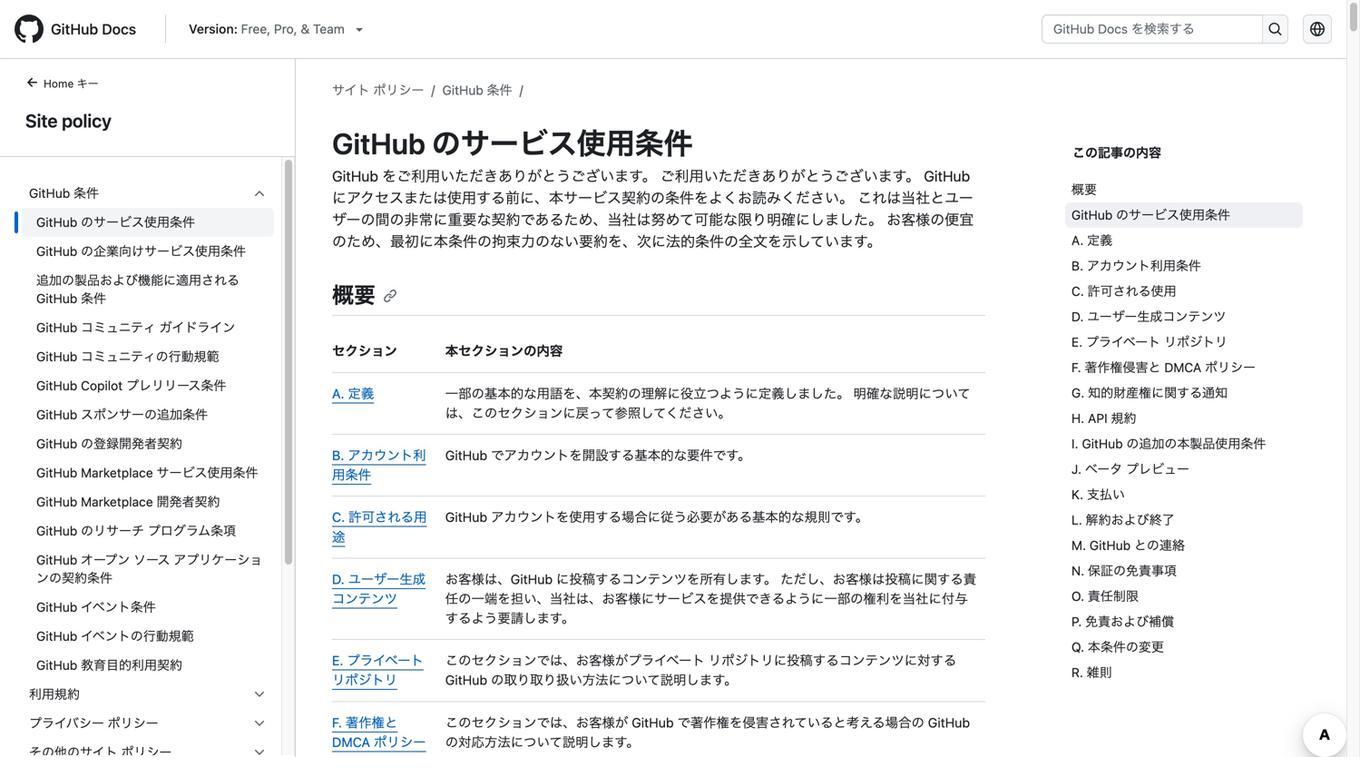 Task type: describe. For each thing, give the bounding box(es) containing it.
1 horizontal spatial a.
[[1072, 233, 1084, 248]]

f. 著作権侵害と dmca ポリシー link
[[1072, 355, 1304, 380]]

1 horizontal spatial リポジトリ
[[1165, 335, 1228, 349]]

n. 保証の免責事項 link
[[1072, 558, 1304, 584]]

b. for b. アカウント利 用条件
[[332, 448, 344, 463]]

1 vertical spatial リポジトリ
[[332, 672, 398, 688]]

途
[[332, 529, 345, 544]]

d. ユーザー生成コンテンツ
[[1072, 309, 1227, 324]]

条件 inside 追加の製品および機能に適用される github 条件
[[81, 291, 106, 306]]

policy
[[62, 110, 112, 131]]

0 vertical spatial 定義
[[1088, 233, 1113, 248]]

github でアカウントを開設する基本的な要件です。
[[445, 448, 751, 463]]

github 条件 element containing github 条件
[[15, 179, 281, 680]]

github inside i. github の追加の本製品使用条件 link
[[1082, 436, 1124, 451]]

アカウント利
[[348, 448, 426, 463]]

1 horizontal spatial 概要 link
[[1072, 177, 1304, 202]]

d. for d. ユーザー生成 コンテンツ
[[332, 571, 345, 587]]

r. 雑則 link
[[1072, 660, 1304, 685]]

github のリサーチ プログラム条項 link
[[22, 517, 274, 546]]

ご利用いただきありがとうございます。
[[661, 167, 921, 185]]

イベントの行動規範
[[81, 629, 194, 644]]

c. for c. 許可される用 途
[[332, 509, 345, 525]]

team
[[313, 21, 345, 36]]

スポンサーの追加条件
[[81, 407, 208, 422]]

は、このセクションに戻って参照してください。
[[445, 405, 731, 421]]

free,
[[241, 21, 271, 36]]

select language: current language is japanese image
[[1311, 22, 1325, 36]]

条件 inside dropdown button
[[74, 186, 99, 201]]

github コミュニティの行動規範
[[36, 349, 219, 364]]

サイト ポリシー link
[[332, 83, 424, 98]]

開発者契約
[[157, 494, 220, 509]]

保証の免責事項
[[1088, 563, 1177, 578]]

一部の基本的な用語を、本契約の理解に役立つように定義しました。
[[445, 386, 850, 401]]

0 vertical spatial e. プライベート リポジトリ link
[[1072, 330, 1304, 355]]

github inside github イベント条件 link
[[36, 600, 77, 615]]

j. ベータ プレビュー link
[[1072, 457, 1304, 482]]

github の登録開発者契約 link
[[22, 429, 274, 458]]

アカウントを使用する場合に従う必要がある基本的な規則です。
[[491, 509, 869, 525]]

c. 許可される用 途 link
[[332, 509, 427, 544]]

dmca for 著作権と
[[332, 734, 370, 750]]

コミュニティ
[[81, 320, 156, 335]]

q. 本条件の変更 link
[[1072, 635, 1304, 660]]

このセクションでは、お客様がプライベート
[[445, 653, 705, 668]]

本セクションの内容
[[445, 343, 563, 359]]

github inside github copilot プレリリース条件 link
[[36, 378, 77, 393]]

r. 雑則
[[1072, 665, 1113, 680]]

marketplace for 開発者契約
[[81, 494, 153, 509]]

github inside github 条件 dropdown button
[[29, 186, 70, 201]]

教育目的利用契約
[[81, 658, 183, 673]]

0 vertical spatial e.
[[1072, 335, 1083, 349]]

github inside github イベントの行動規範 link
[[36, 629, 77, 644]]

に投稿するコンテンツを所有します。
[[556, 571, 777, 587]]

リポジトリに投稿するコンテンツに対する
[[709, 653, 957, 668]]

github inside m. github との連絡 link
[[1090, 538, 1131, 553]]

の追加の本製品使用条件
[[1127, 436, 1267, 451]]

0 horizontal spatial github のサービス使用条件 link
[[22, 208, 274, 237]]

triangle down image
[[352, 22, 367, 36]]

0 vertical spatial プライベート
[[1087, 335, 1161, 349]]

イベント条件
[[81, 600, 156, 615]]

github イベント条件
[[36, 600, 156, 615]]

0 horizontal spatial e.
[[332, 653, 344, 668]]

r.
[[1072, 665, 1084, 680]]

雑則
[[1087, 665, 1113, 680]]

プライバシー
[[29, 716, 104, 731]]

github の登録開発者契約
[[36, 436, 183, 451]]

github イベント条件 link
[[22, 593, 274, 622]]

o. 責任制限 link
[[1072, 584, 1304, 609]]

github inside github docs link
[[51, 20, 98, 38]]

github inside github のリサーチ プログラム条項 "link"
[[36, 523, 77, 538]]

f. 著作権と dmca ポリシー link
[[332, 715, 426, 750]]

l. 解約および終了
[[1072, 512, 1175, 527]]

site policy
[[25, 110, 112, 131]]

0 vertical spatial 概要
[[1072, 182, 1097, 197]]

github inside github の企業向けサービス使用条件 link
[[36, 244, 77, 259]]

サービス使用条件
[[157, 465, 258, 480]]

sc 9kayk9 0 image for プライバシー ポリシー
[[252, 716, 267, 731]]

h.
[[1072, 411, 1085, 426]]

k. 支払い link
[[1072, 482, 1304, 507]]

site
[[25, 110, 58, 131]]

知的財産権に関する通知
[[1089, 385, 1228, 400]]

github の企業向けサービス使用条件
[[36, 244, 246, 259]]

お客様は、github に投稿するコンテンツを所有します。 ただし、お客様は投稿に関する責 任の一端を担い、当社は、お客様にサービスを提供できるように一部の権利を当社に付与 するよう要請します。
[[445, 571, 977, 626]]

github marketplace サービス使用条件
[[36, 465, 258, 480]]

github コミュニティの行動規範 link
[[22, 342, 274, 371]]

f. 著作権と dmca ポリシー
[[332, 715, 426, 750]]

するよう要請します。
[[445, 611, 575, 626]]

1 vertical spatial a.
[[332, 386, 345, 401]]

copilot
[[81, 378, 123, 393]]

1 horizontal spatial github のサービス使用条件
[[332, 126, 693, 161]]

github のリサーチ プログラム条項
[[36, 523, 236, 538]]

site policy link
[[22, 107, 273, 134]]

このセクションでは、お客様が github で著作権を侵害されていると考える場合の github の対応方法について説明します。
[[445, 715, 971, 750]]

サイト ポリシー / github 条件 /
[[332, 83, 523, 98]]

f. for f. 著作権と dmca ポリシー
[[332, 715, 342, 730]]

0 vertical spatial a. 定義 link
[[1072, 228, 1304, 253]]

g. 知的財産権に関する通知
[[1072, 385, 1228, 400]]

セクション
[[332, 343, 398, 359]]

の企業向けサービス使用条件
[[81, 244, 246, 259]]

github inside github marketplace サービス使用条件 link
[[36, 465, 77, 480]]

これは当社とユー
[[858, 189, 974, 207]]

github 教育目的利用契約
[[36, 658, 183, 673]]

github をご利用いただきありがとうございます。 ご利用いただきありがとうございます。 github にアクセスまたは使用する前に、本サービス契約の条件をよくお読みください。 これは当社とユー ザーの間の非常に重要な契約であるため、当社は努めて可能な限り明確にしました。 お客様の便宜 のため、最初に本条件の拘束力のない要約を、次に法的条件の全文を示しています。
[[332, 167, 974, 250]]

dmca for 著作権侵害と
[[1165, 360, 1202, 375]]

ザーの間の非常に重要な契約であるため、当社は努めて可能な限り明確にしました。
[[332, 211, 883, 228]]

github 条件
[[29, 186, 99, 201]]

github marketplace サービス使用条件 link
[[22, 458, 274, 487]]

home キー link
[[18, 75, 128, 94]]

github の企業向けサービス使用条件 link
[[22, 237, 274, 266]]

g. 知的財産権に関する通知 link
[[1072, 380, 1304, 406]]

のため、最初に本条件の拘束力のない要約を、次に法的条件の全文を示しています。
[[332, 233, 882, 250]]

marketplace for サービス使用条件
[[81, 465, 153, 480]]

github docs
[[51, 20, 136, 38]]

p. 免責および補償
[[1072, 614, 1175, 629]]

github 条件 link
[[443, 83, 512, 98]]

q. 本条件の変更
[[1072, 640, 1165, 655]]

i. github の追加の本製品使用条件
[[1072, 436, 1267, 451]]

プレビュー
[[1127, 462, 1190, 477]]

m. github との連絡 link
[[1072, 533, 1304, 558]]

著作権侵害と
[[1085, 360, 1161, 375]]

1 vertical spatial 概要 link
[[332, 282, 398, 308]]

のサービス使用条件 for the rightmost github のサービス使用条件 link
[[1117, 207, 1231, 222]]

&
[[301, 21, 310, 36]]



Task type: locate. For each thing, give the bounding box(es) containing it.
a.
[[1072, 233, 1084, 248], [332, 386, 345, 401]]

このセクションでは、お客様がプライベート リポジトリに投稿するコンテンツに対する github の取り取り扱い方法について説明します。
[[445, 653, 957, 688]]

概要 link down この記事の内容 element
[[1072, 177, 1304, 202]]

a. 定義 link
[[1072, 228, 1304, 253], [332, 386, 374, 401]]

解約および終了
[[1086, 512, 1175, 527]]

b. アカウント利用条件 link
[[1072, 253, 1304, 279]]

f. left 著作権と
[[332, 715, 342, 730]]

b. アカウント利用条件
[[1072, 258, 1202, 273]]

1 horizontal spatial e. プライベート リポジトリ link
[[1072, 330, 1304, 355]]

0 vertical spatial marketplace
[[81, 465, 153, 480]]

ポリシー inside dropdown button
[[108, 716, 159, 731]]

site policy element
[[0, 74, 296, 757]]

github のサービス使用条件 up をご利用いただきありがとうございます。 in the top left of the page
[[332, 126, 693, 161]]

2 vertical spatial sc 9kayk9 0 image
[[252, 745, 267, 757]]

1 vertical spatial e.
[[332, 653, 344, 668]]

0 horizontal spatial /
[[432, 83, 435, 98]]

ポリシー inside f. 著作権と dmca ポリシー
[[374, 734, 426, 750]]

ポリシー right the サイト
[[373, 83, 424, 98]]

1 horizontal spatial のサービス使用条件
[[432, 126, 693, 161]]

github inside github marketplace 開発者契約 link
[[36, 494, 77, 509]]

a. up b. アカウント利用条件
[[1072, 233, 1084, 248]]

ベータ
[[1086, 462, 1123, 477]]

f. inside f. 著作権と dmca ポリシー
[[332, 715, 342, 730]]

k. 支払い
[[1072, 487, 1126, 502]]

概要 up セクション
[[332, 282, 376, 308]]

利用規約
[[29, 687, 80, 702]]

dmca down 著作権と
[[332, 734, 370, 750]]

GitHub Docs を検索する search field
[[1043, 15, 1263, 43]]

github スポンサーの追加条件 link
[[22, 400, 274, 429]]

c. left 許可される使用
[[1072, 284, 1085, 299]]

github inside the github オープン ソース アプリケーショ ンの契約条件
[[36, 552, 77, 567]]

規約
[[1112, 411, 1137, 426]]

github 条件 element
[[15, 179, 281, 680], [15, 208, 281, 680]]

2 vertical spatial 条件
[[81, 291, 106, 306]]

プライベート up 著作権侵害と
[[1087, 335, 1161, 349]]

e. プライベート リポジトリ up 著作権と
[[332, 653, 424, 688]]

c. inside c. 許可される用 途
[[332, 509, 345, 525]]

2 sc 9kayk9 0 image from the top
[[252, 716, 267, 731]]

のサービス使用条件 inside github 条件 'element'
[[81, 215, 195, 230]]

追加の製品および機能に適用される
[[36, 273, 240, 288]]

免責および補償
[[1086, 614, 1175, 629]]

github のサービス使用条件 up github の企業向けサービス使用条件
[[36, 215, 195, 230]]

一番上にスクロールします image
[[1300, 710, 1314, 724]]

0 vertical spatial リポジトリ
[[1165, 335, 1228, 349]]

n. 保証の免責事項
[[1072, 563, 1177, 578]]

0 horizontal spatial a.
[[332, 386, 345, 401]]

l.
[[1072, 512, 1083, 527]]

0 horizontal spatial e. プライベート リポジトリ link
[[332, 653, 424, 688]]

e. プライベート リポジトリ link up f. 著作権侵害と dmca ポリシー
[[1072, 330, 1304, 355]]

オープン
[[81, 552, 130, 567]]

github 教育目的利用契約 link
[[22, 651, 274, 680]]

d. ユーザー生成コンテンツ link
[[1072, 304, 1304, 330]]

1 horizontal spatial dmca
[[1165, 360, 1202, 375]]

github のサービス使用条件
[[332, 126, 693, 161], [1072, 207, 1231, 222], [36, 215, 195, 230]]

github 条件 element containing github のサービス使用条件
[[15, 208, 281, 680]]

1 horizontal spatial d.
[[1072, 309, 1084, 324]]

marketplace down 'github の登録開発者契約'
[[81, 465, 153, 480]]

marketplace up のリサーチ in the bottom of the page
[[81, 494, 153, 509]]

ポリシー down 著作権と
[[374, 734, 426, 750]]

コンテンツ
[[332, 591, 398, 606]]

c. for c. 許可される使用
[[1072, 284, 1085, 299]]

d. down c. 許可される使用
[[1072, 309, 1084, 324]]

f. for f. 著作権侵害と dmca ポリシー
[[1072, 360, 1082, 375]]

i. github の追加の本製品使用条件 link
[[1072, 431, 1304, 457]]

0 vertical spatial e. プライベート リポジトリ
[[1072, 335, 1228, 349]]

条件 down policy
[[74, 186, 99, 201]]

/ right github 条件 link
[[520, 83, 523, 98]]

github 条件 button
[[22, 179, 274, 208]]

定義 down セクション
[[348, 386, 374, 401]]

c. up 途
[[332, 509, 345, 525]]

2 / from the left
[[520, 83, 523, 98]]

github イベントの行動規範 link
[[22, 622, 274, 651]]

a. 定義
[[1072, 233, 1113, 248], [332, 386, 374, 401]]

にアクセスまたは使用する前に、本サービス契約の条件をよくお読みください。
[[332, 189, 854, 207]]

許可される用
[[349, 509, 427, 525]]

None search field
[[1042, 15, 1289, 44]]

1 vertical spatial プライベート
[[347, 653, 424, 668]]

github のサービス使用条件 up アカウント利用条件
[[1072, 207, 1231, 222]]

ユーザー生成
[[348, 571, 426, 587]]

github スポンサーの追加条件
[[36, 407, 208, 422]]

この記事の内容 element
[[1073, 143, 1311, 162]]

1 horizontal spatial プライベート
[[1087, 335, 1161, 349]]

1 horizontal spatial a. 定義
[[1072, 233, 1113, 248]]

をご利用いただきありがとうございます。
[[382, 167, 657, 185]]

1 horizontal spatial 定義
[[1088, 233, 1113, 248]]

github inside github 教育目的利用契約 link
[[36, 658, 77, 673]]

github
[[51, 20, 98, 38], [443, 83, 484, 98], [332, 126, 426, 161], [332, 167, 378, 185], [924, 167, 971, 185], [29, 186, 70, 201], [1072, 207, 1113, 222], [36, 215, 77, 230], [36, 244, 77, 259], [36, 291, 77, 306], [36, 320, 77, 335], [36, 349, 77, 364], [36, 378, 77, 393], [36, 407, 77, 422], [36, 436, 77, 451], [1082, 436, 1124, 451], [445, 448, 488, 463], [36, 465, 77, 480], [36, 494, 77, 509], [445, 509, 488, 525], [36, 523, 77, 538], [1090, 538, 1131, 553], [36, 552, 77, 567], [36, 600, 77, 615], [36, 629, 77, 644], [36, 658, 77, 673], [445, 672, 488, 688], [632, 715, 674, 730], [928, 715, 971, 730]]

明確な説明について
[[854, 386, 971, 401]]

0 vertical spatial a.
[[1072, 233, 1084, 248]]

b. for b. アカウント利用条件
[[1072, 258, 1084, 273]]

github のサービス使用条件 inside github 条件 'element'
[[36, 215, 195, 230]]

0 horizontal spatial 概要 link
[[332, 282, 398, 308]]

github オープン ソース アプリケーショ ンの契約条件 link
[[22, 546, 274, 593]]

0 horizontal spatial c.
[[332, 509, 345, 525]]

との連絡
[[1135, 538, 1185, 553]]

k.
[[1072, 487, 1084, 502]]

1 vertical spatial c.
[[332, 509, 345, 525]]

sc 9kayk9 0 image
[[252, 687, 267, 702]]

github inside このセクションでは、お客様がプライベート リポジトリに投稿するコンテンツに対する github の取り取り扱い方法について説明します。
[[445, 672, 488, 688]]

0 horizontal spatial プライベート
[[347, 653, 424, 668]]

github オープン ソース アプリケーショ ンの契約条件
[[36, 552, 263, 586]]

1 github 条件 element from the top
[[15, 179, 281, 680]]

1 vertical spatial a. 定義 link
[[332, 386, 374, 401]]

1 / from the left
[[432, 83, 435, 98]]

e. プライベート リポジトリ link up 著作権と
[[332, 653, 424, 688]]

1 horizontal spatial github のサービス使用条件 link
[[1072, 202, 1304, 228]]

プライバシー ポリシー button
[[22, 709, 274, 738]]

c. 許可される使用
[[1072, 284, 1177, 299]]

2 horizontal spatial のサービス使用条件
[[1117, 207, 1231, 222]]

1 horizontal spatial f.
[[1072, 360, 1082, 375]]

0 horizontal spatial b.
[[332, 448, 344, 463]]

0 vertical spatial 条件
[[487, 83, 512, 98]]

アカウント利用条件
[[1087, 258, 1202, 273]]

marketplace
[[81, 465, 153, 480], [81, 494, 153, 509]]

d. up コンテンツ
[[332, 571, 345, 587]]

1 horizontal spatial c.
[[1072, 284, 1085, 299]]

0 vertical spatial sc 9kayk9 0 image
[[252, 186, 267, 201]]

1 vertical spatial e. プライベート リポジトリ
[[332, 653, 424, 688]]

0 horizontal spatial のサービス使用条件
[[81, 215, 195, 230]]

sc 9kayk9 0 image inside "プライバシー ポリシー" dropdown button
[[252, 716, 267, 731]]

version:
[[189, 21, 238, 36]]

sc 9kayk9 0 image inside github 条件 dropdown button
[[252, 186, 267, 201]]

2 horizontal spatial github のサービス使用条件
[[1072, 207, 1231, 222]]

1 sc 9kayk9 0 image from the top
[[252, 186, 267, 201]]

github コミュニティ ガイドライン link
[[22, 313, 274, 342]]

1 vertical spatial 条件
[[74, 186, 99, 201]]

0 vertical spatial a. 定義
[[1072, 233, 1113, 248]]

github のサービス使用条件 for the rightmost github のサービス使用条件 link
[[1072, 207, 1231, 222]]

概要 link up セクション
[[332, 282, 398, 308]]

0 horizontal spatial a. 定義 link
[[332, 386, 374, 401]]

3 sc 9kayk9 0 image from the top
[[252, 745, 267, 757]]

github のサービス使用条件 link up github の企業向けサービス使用条件
[[22, 208, 274, 237]]

利用規約 button
[[22, 680, 274, 709]]

リポジトリ up 著作権と
[[332, 672, 398, 688]]

/ left github 条件 link
[[432, 83, 435, 98]]

github copilot プレリリース条件
[[36, 378, 226, 393]]

0 vertical spatial d.
[[1072, 309, 1084, 324]]

f.
[[1072, 360, 1082, 375], [332, 715, 342, 730]]

0 vertical spatial f.
[[1072, 360, 1082, 375]]

ンの契約条件
[[36, 571, 113, 586]]

0 vertical spatial c.
[[1072, 284, 1085, 299]]

d. for d. ユーザー生成コンテンツ
[[1072, 309, 1084, 324]]

h. api 規約
[[1072, 411, 1137, 426]]

home キー
[[44, 77, 99, 90]]

のリサーチ
[[81, 523, 144, 538]]

1 vertical spatial a. 定義
[[332, 386, 374, 401]]

sc 9kayk9 0 image for github 条件
[[252, 186, 267, 201]]

プレリリース条件
[[126, 378, 226, 393]]

d. inside d. ユーザー生成 コンテンツ
[[332, 571, 345, 587]]

定義 up b. アカウント利用条件
[[1088, 233, 1113, 248]]

0 vertical spatial 概要 link
[[1072, 177, 1304, 202]]

1 horizontal spatial e.
[[1072, 335, 1083, 349]]

1 horizontal spatial e. プライベート リポジトリ
[[1072, 335, 1228, 349]]

追加の製品および機能に適用される github 条件 link
[[22, 266, 274, 313]]

search image
[[1269, 22, 1283, 36]]

のサービス使用条件 up b. アカウント利用条件 link
[[1117, 207, 1231, 222]]

1 horizontal spatial 概要
[[1072, 182, 1097, 197]]

e. down コンテンツ
[[332, 653, 344, 668]]

1 vertical spatial f.
[[332, 715, 342, 730]]

dmca up g. 知的財産権に関する通知 link
[[1165, 360, 1202, 375]]

b. inside b. アカウント利 用条件
[[332, 448, 344, 463]]

責任制限
[[1088, 589, 1139, 604]]

追加の製品および機能に適用される github 条件
[[36, 273, 240, 306]]

ガイドライン
[[159, 320, 236, 335]]

リポジトリ down the d. ユーザー生成コンテンツ link
[[1165, 335, 1228, 349]]

1 vertical spatial e. プライベート リポジトリ link
[[332, 653, 424, 688]]

1 vertical spatial 概要
[[332, 282, 376, 308]]

api
[[1088, 411, 1108, 426]]

0 horizontal spatial e. プライベート リポジトリ
[[332, 653, 424, 688]]

アプリケーショ
[[174, 552, 263, 567]]

プライベート up 著作権と
[[347, 653, 424, 668]]

のサービス使用条件 up github の企業向けサービス使用条件
[[81, 215, 195, 230]]

0 horizontal spatial f.
[[332, 715, 342, 730]]

sc 9kayk9 0 image
[[252, 186, 267, 201], [252, 716, 267, 731], [252, 745, 267, 757]]

条件 up コミュニティ
[[81, 291, 106, 306]]

0 horizontal spatial リポジトリ
[[332, 672, 398, 688]]

g.
[[1072, 385, 1085, 400]]

version: free, pro, & team
[[189, 21, 345, 36]]

github inside github コミュニティの行動規範 link
[[36, 349, 77, 364]]

m.
[[1072, 538, 1087, 553]]

概要 down the この記事の内容
[[1072, 182, 1097, 197]]

0 vertical spatial dmca
[[1165, 360, 1202, 375]]

ポリシー up g. 知的財産権に関する通知 link
[[1206, 360, 1256, 375]]

条件 up をご利用いただきありがとうございます。 in the top left of the page
[[487, 83, 512, 98]]

dmca inside f. 著作権と dmca ポリシー
[[332, 734, 370, 750]]

a. down セクション
[[332, 386, 345, 401]]

ただし、お客様は投稿に関する責
[[781, 571, 977, 587]]

tooltip
[[1289, 699, 1325, 735]]

f. up g.
[[1072, 360, 1082, 375]]

0 horizontal spatial dmca
[[332, 734, 370, 750]]

docs
[[102, 20, 136, 38]]

定義
[[1088, 233, 1113, 248], [348, 386, 374, 401]]

のサービス使用条件 for left github のサービス使用条件 link
[[81, 215, 195, 230]]

許可される使用
[[1088, 284, 1177, 299]]

0 horizontal spatial github のサービス使用条件
[[36, 215, 195, 230]]

1 vertical spatial sc 9kayk9 0 image
[[252, 716, 267, 731]]

キー
[[77, 77, 99, 90]]

github inside 追加の製品および機能に適用される github 条件
[[36, 291, 77, 306]]

a. 定義 down セクション
[[332, 386, 374, 401]]

1 vertical spatial dmca
[[332, 734, 370, 750]]

0 horizontal spatial 定義
[[348, 386, 374, 401]]

1 horizontal spatial a. 定義 link
[[1072, 228, 1304, 253]]

a. 定義 link down セクション
[[332, 386, 374, 401]]

0 horizontal spatial 概要
[[332, 282, 376, 308]]

github inside github の登録開発者契約 link
[[36, 436, 77, 451]]

のサービス使用条件 up をご利用いただきありがとうございます。 in the top left of the page
[[432, 126, 693, 161]]

0 vertical spatial b.
[[1072, 258, 1084, 273]]

ポリシー down 利用規約 dropdown button at the bottom left of the page
[[108, 716, 159, 731]]

1 marketplace from the top
[[81, 465, 153, 480]]

1 vertical spatial b.
[[332, 448, 344, 463]]

0 horizontal spatial a. 定義
[[332, 386, 374, 401]]

b. up 用条件
[[332, 448, 344, 463]]

github inside github スポンサーの追加条件 link
[[36, 407, 77, 422]]

github marketplace 開発者契約
[[36, 494, 220, 509]]

a. 定義 link up アカウント利用条件
[[1072, 228, 1304, 253]]

1 horizontal spatial /
[[520, 83, 523, 98]]

c. 許可される用 途
[[332, 509, 427, 544]]

2 github 条件 element from the top
[[15, 208, 281, 680]]

e. up g.
[[1072, 335, 1083, 349]]

pro,
[[274, 21, 297, 36]]

github のサービス使用条件 link up b. アカウント利用条件 link
[[1072, 202, 1304, 228]]

github marketplace 開発者契約 link
[[22, 487, 274, 517]]

ユーザー生成コンテンツ
[[1088, 309, 1227, 324]]

j. ベータ プレビュー
[[1072, 462, 1190, 477]]

i.
[[1072, 436, 1079, 451]]

q.
[[1072, 640, 1085, 655]]

b. up c. 許可される使用
[[1072, 258, 1084, 273]]

0 horizontal spatial d.
[[332, 571, 345, 587]]

リポジトリ
[[1165, 335, 1228, 349], [332, 672, 398, 688]]

1 vertical spatial d.
[[332, 571, 345, 587]]

github inside github コミュニティ ガイドライン link
[[36, 320, 77, 335]]

github アカウントを使用する場合に従う必要がある基本的な規則です。
[[445, 509, 869, 525]]

1 vertical spatial 定義
[[348, 386, 374, 401]]

a. 定義 up b. アカウント利用条件
[[1072, 233, 1113, 248]]

の対応方法について説明します。
[[445, 734, 640, 750]]

2 marketplace from the top
[[81, 494, 153, 509]]

e. プライベート リポジトリ
[[1072, 335, 1228, 349], [332, 653, 424, 688]]

概要
[[1072, 182, 1097, 197], [332, 282, 376, 308]]

プライバシー ポリシー
[[29, 716, 159, 731]]

m. github との連絡
[[1072, 538, 1185, 553]]

github のサービス使用条件 for left github のサービス使用条件 link
[[36, 215, 195, 230]]

e. プライベート リポジトリ down d. ユーザー生成コンテンツ
[[1072, 335, 1228, 349]]

1 horizontal spatial b.
[[1072, 258, 1084, 273]]

1 vertical spatial marketplace
[[81, 494, 153, 509]]



Task type: vqa. For each thing, say whether or not it's contained in the screenshot.


